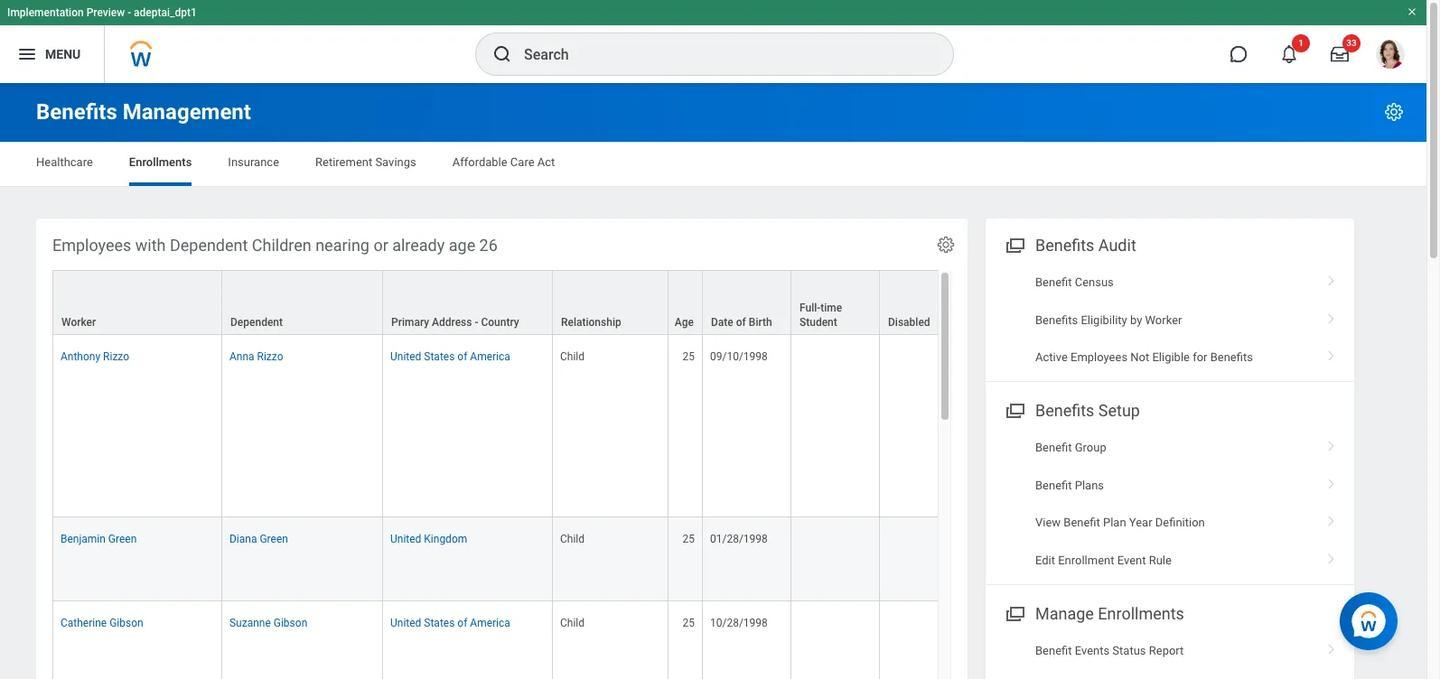 Task type: vqa. For each thing, say whether or not it's contained in the screenshot.


Task type: locate. For each thing, give the bounding box(es) containing it.
green inside "link"
[[260, 533, 288, 546]]

active employees not eligible for benefits
[[1036, 351, 1254, 364]]

inbox large image
[[1331, 45, 1349, 63]]

1 vertical spatial 25
[[683, 533, 695, 546]]

enrollments up status on the right bottom
[[1098, 605, 1185, 624]]

with
[[135, 236, 166, 255]]

rizzo right 'anna'
[[257, 351, 283, 363]]

benefits up benefit group
[[1036, 402, 1095, 421]]

1 chevron right image from the top
[[1321, 307, 1344, 325]]

chevron right image inside benefit plans link
[[1321, 473, 1344, 491]]

1 list from the top
[[986, 264, 1355, 376]]

0 horizontal spatial worker
[[61, 316, 96, 329]]

benefit left group
[[1036, 441, 1072, 455]]

catherine gibson
[[61, 618, 143, 630]]

4 chevron right image from the top
[[1321, 473, 1344, 491]]

1 horizontal spatial rizzo
[[257, 351, 283, 363]]

united states of america link
[[390, 347, 511, 363], [390, 614, 511, 630]]

2 chevron right image from the top
[[1321, 547, 1344, 566]]

dependent column header
[[222, 270, 383, 336]]

chevron right image inside active employees not eligible for benefits link
[[1321, 344, 1344, 362]]

states down address
[[424, 351, 455, 363]]

gibson right suzanne
[[274, 618, 308, 630]]

benefit census
[[1036, 276, 1114, 289]]

gibson
[[109, 618, 143, 630], [274, 618, 308, 630]]

0 vertical spatial menu group image
[[1002, 232, 1027, 257]]

1 horizontal spatial gibson
[[274, 618, 308, 630]]

row containing catherine gibson
[[52, 602, 1307, 680]]

0 horizontal spatial -
[[128, 6, 131, 19]]

dependent up anna rizzo "link"
[[230, 316, 283, 329]]

benefits audit
[[1036, 236, 1137, 255]]

benefits up the active
[[1036, 313, 1079, 327]]

benefit left events
[[1036, 645, 1072, 658]]

3 child from the top
[[560, 618, 585, 630]]

states down kingdom
[[424, 618, 455, 630]]

employees left with
[[52, 236, 131, 255]]

2 gibson from the left
[[274, 618, 308, 630]]

1 child from the top
[[560, 351, 585, 363]]

1 vertical spatial list
[[986, 430, 1355, 579]]

- left country on the left top of page
[[475, 316, 479, 329]]

gibson inside catherine gibson link
[[109, 618, 143, 630]]

worker up the anthony
[[61, 316, 96, 329]]

of right date
[[736, 316, 746, 329]]

1 vertical spatial menu group image
[[1002, 398, 1027, 422]]

0 vertical spatial 25
[[683, 351, 695, 363]]

26
[[480, 236, 498, 255]]

chevron right image inside edit enrollment event rule link
[[1321, 547, 1344, 566]]

benefits management
[[36, 99, 251, 125]]

1 vertical spatial united states of america link
[[390, 614, 511, 630]]

1 menu group image from the top
[[1002, 232, 1027, 257]]

2 states from the top
[[424, 618, 455, 630]]

0 vertical spatial enrollments
[[129, 155, 192, 169]]

chevron right image inside benefits eligibility by worker link
[[1321, 307, 1344, 325]]

nearing
[[316, 236, 370, 255]]

enrollments down benefits management
[[129, 155, 192, 169]]

3 child element from the top
[[560, 614, 585, 630]]

worker right by
[[1146, 313, 1183, 327]]

benefits up healthcare
[[36, 99, 117, 125]]

diana green
[[230, 533, 288, 546]]

united states of america
[[390, 351, 511, 363], [390, 618, 511, 630]]

report
[[1149, 645, 1184, 658]]

retirement savings
[[315, 155, 416, 169]]

menu group image
[[1002, 232, 1027, 257], [1002, 398, 1027, 422], [1002, 601, 1027, 626]]

tab list containing healthcare
[[18, 143, 1409, 186]]

chevron right image inside benefit events status report link
[[1321, 638, 1344, 656]]

united for green
[[390, 533, 422, 546]]

rizzo inside anthony rizzo link
[[103, 351, 129, 363]]

united states of america down address
[[390, 351, 511, 363]]

0 vertical spatial child element
[[560, 347, 585, 363]]

tab list
[[18, 143, 1409, 186]]

green right benjamin
[[108, 533, 137, 546]]

employees
[[52, 236, 131, 255], [1071, 351, 1128, 364]]

3 row from the top
[[52, 518, 1307, 602]]

group
[[1075, 441, 1107, 455]]

rizzo right the anthony
[[103, 351, 129, 363]]

worker column header
[[52, 270, 222, 336]]

1 america from the top
[[470, 351, 511, 363]]

5 chevron right image from the top
[[1321, 510, 1344, 528]]

3 menu group image from the top
[[1002, 601, 1027, 626]]

worker
[[1146, 313, 1183, 327], [61, 316, 96, 329]]

anthony
[[61, 351, 100, 363]]

0 vertical spatial dependent
[[170, 236, 248, 255]]

events
[[1075, 645, 1110, 658]]

of down kingdom
[[458, 618, 468, 630]]

diana
[[230, 533, 257, 546]]

time
[[821, 302, 843, 315]]

25 left 10/28/1998
[[683, 618, 695, 630]]

1 united states of america from the top
[[390, 351, 511, 363]]

2 chevron right image from the top
[[1321, 344, 1344, 362]]

states for gibson
[[424, 618, 455, 630]]

1 vertical spatial states
[[424, 618, 455, 630]]

primary address - country
[[391, 316, 519, 329]]

or
[[374, 236, 388, 255]]

benefit left plan
[[1064, 516, 1101, 530]]

0 vertical spatial child
[[560, 351, 585, 363]]

list for setup
[[986, 430, 1355, 579]]

enrollments
[[129, 155, 192, 169], [1098, 605, 1185, 624]]

0 vertical spatial of
[[736, 316, 746, 329]]

0 horizontal spatial gibson
[[109, 618, 143, 630]]

united down 'united kingdom'
[[390, 618, 422, 630]]

active employees not eligible for benefits link
[[986, 339, 1355, 376]]

1 25 from the top
[[683, 351, 695, 363]]

worker inside popup button
[[61, 316, 96, 329]]

1 horizontal spatial green
[[260, 533, 288, 546]]

1 vertical spatial chevron right image
[[1321, 547, 1344, 566]]

25 for 01/28/1998
[[683, 533, 695, 546]]

chevron right image for benefit events status report
[[1321, 638, 1344, 656]]

- inside popup button
[[475, 316, 479, 329]]

3 united from the top
[[390, 618, 422, 630]]

0 vertical spatial united states of america
[[390, 351, 511, 363]]

benefits for benefits audit
[[1036, 236, 1095, 255]]

primary address - country button
[[383, 271, 552, 335]]

menu
[[45, 47, 81, 61]]

2 vertical spatial menu group image
[[1002, 601, 1027, 626]]

united states of america link for suzanne gibson
[[390, 614, 511, 630]]

1 vertical spatial united
[[390, 533, 422, 546]]

1 vertical spatial america
[[470, 618, 511, 630]]

child element for 09/10/1998
[[560, 347, 585, 363]]

2 child element from the top
[[560, 530, 585, 546]]

1 horizontal spatial employees
[[1071, 351, 1128, 364]]

2 vertical spatial child element
[[560, 614, 585, 630]]

search image
[[492, 43, 513, 65]]

0 horizontal spatial green
[[108, 533, 137, 546]]

1 united states of america link from the top
[[390, 347, 511, 363]]

chevron right image
[[1321, 307, 1344, 325], [1321, 547, 1344, 566]]

0 horizontal spatial employees
[[52, 236, 131, 255]]

child element
[[560, 347, 585, 363], [560, 530, 585, 546], [560, 614, 585, 630]]

child for 01/28/1998
[[560, 533, 585, 546]]

date of birth button
[[703, 271, 791, 335]]

0 vertical spatial list
[[986, 264, 1355, 376]]

33 button
[[1321, 34, 1361, 74]]

0 vertical spatial america
[[470, 351, 511, 363]]

united states of america for anna rizzo
[[390, 351, 511, 363]]

chevron right image inside view benefit plan year definition link
[[1321, 510, 1344, 528]]

anna
[[230, 351, 255, 363]]

rizzo for anna rizzo
[[257, 351, 283, 363]]

6 chevron right image from the top
[[1321, 638, 1344, 656]]

benefits management main content
[[0, 83, 1427, 680]]

1 row from the top
[[52, 270, 1307, 336]]

states
[[424, 351, 455, 363], [424, 618, 455, 630]]

0 horizontal spatial enrollments
[[129, 155, 192, 169]]

united left kingdom
[[390, 533, 422, 546]]

0 horizontal spatial rizzo
[[103, 351, 129, 363]]

rizzo inside anna rizzo "link"
[[257, 351, 283, 363]]

benefit for benefits setup
[[1036, 441, 1072, 455]]

view benefit plan year definition link
[[986, 505, 1355, 542]]

0 vertical spatial chevron right image
[[1321, 307, 1344, 325]]

row
[[52, 270, 1307, 336], [52, 335, 1307, 518], [52, 518, 1307, 602], [52, 602, 1307, 680]]

chevron right image inside benefit census link
[[1321, 269, 1344, 288]]

0 vertical spatial employees
[[52, 236, 131, 255]]

rizzo
[[103, 351, 129, 363], [257, 351, 283, 363]]

4 row from the top
[[52, 602, 1307, 680]]

manage
[[1036, 605, 1094, 624]]

menu group image for benefits setup
[[1002, 398, 1027, 422]]

2 united states of america link from the top
[[390, 614, 511, 630]]

01/28/1998
[[710, 533, 768, 546]]

of down primary address - country
[[458, 351, 468, 363]]

close environment banner image
[[1407, 6, 1418, 17]]

benefit plans link
[[986, 467, 1355, 505]]

0 vertical spatial -
[[128, 6, 131, 19]]

edit enrollment event rule link
[[986, 542, 1355, 579]]

-
[[128, 6, 131, 19], [475, 316, 479, 329]]

menu group image left benefits setup
[[1002, 398, 1027, 422]]

care
[[511, 155, 535, 169]]

2 menu group image from the top
[[1002, 398, 1027, 422]]

united states of america link down kingdom
[[390, 614, 511, 630]]

benefit left census
[[1036, 276, 1072, 289]]

0 vertical spatial united states of america link
[[390, 347, 511, 363]]

25 down age
[[683, 351, 695, 363]]

anthony rizzo link
[[61, 347, 129, 363]]

2 vertical spatial united
[[390, 618, 422, 630]]

list containing benefit group
[[986, 430, 1355, 579]]

2 united from the top
[[390, 533, 422, 546]]

profile logan mcneil image
[[1377, 40, 1406, 72]]

menu group image left "manage"
[[1002, 601, 1027, 626]]

list containing benefit census
[[986, 264, 1355, 376]]

list for audit
[[986, 264, 1355, 376]]

age
[[675, 316, 694, 329]]

- inside 'menu' banner
[[128, 6, 131, 19]]

1 horizontal spatial enrollments
[[1098, 605, 1185, 624]]

menu group image right configure employees with dependent children nearing or already age 26 icon on the right top
[[1002, 232, 1027, 257]]

united kingdom link
[[390, 530, 468, 546]]

benefit
[[1036, 276, 1072, 289], [1036, 441, 1072, 455], [1036, 479, 1072, 492], [1064, 516, 1101, 530], [1036, 645, 1072, 658]]

child
[[560, 351, 585, 363], [560, 533, 585, 546], [560, 618, 585, 630]]

1 child element from the top
[[560, 347, 585, 363]]

child element for 01/28/1998
[[560, 530, 585, 546]]

benefit inside list
[[1036, 645, 1072, 658]]

2 vertical spatial 25
[[683, 618, 695, 630]]

1 vertical spatial -
[[475, 316, 479, 329]]

tab list inside "benefits management" main content
[[18, 143, 1409, 186]]

benjamin green
[[61, 533, 137, 546]]

list
[[986, 264, 1355, 376], [986, 430, 1355, 579]]

edit enrollment event rule
[[1036, 554, 1172, 567]]

america
[[470, 351, 511, 363], [470, 618, 511, 630]]

2 list from the top
[[986, 430, 1355, 579]]

catherine
[[61, 618, 107, 630]]

1 horizontal spatial worker
[[1146, 313, 1183, 327]]

dependent inside popup button
[[230, 316, 283, 329]]

address
[[432, 316, 472, 329]]

benefit events status report
[[1036, 645, 1184, 658]]

25
[[683, 351, 695, 363], [683, 533, 695, 546], [683, 618, 695, 630]]

employees down eligibility
[[1071, 351, 1128, 364]]

dependent right with
[[170, 236, 248, 255]]

- for preview
[[128, 6, 131, 19]]

2 vertical spatial child
[[560, 618, 585, 630]]

benefits
[[36, 99, 117, 125], [1036, 236, 1095, 255], [1036, 313, 1079, 327], [1211, 351, 1254, 364], [1036, 402, 1095, 421]]

full-time student
[[800, 302, 843, 329]]

1 united from the top
[[390, 351, 422, 363]]

united states of america link down address
[[390, 347, 511, 363]]

1 gibson from the left
[[109, 618, 143, 630]]

1 vertical spatial united states of america
[[390, 618, 511, 630]]

1 rizzo from the left
[[103, 351, 129, 363]]

1 vertical spatial dependent
[[230, 316, 283, 329]]

3 25 from the top
[[683, 618, 695, 630]]

united states of america down kingdom
[[390, 618, 511, 630]]

benefits eligibility by worker link
[[986, 301, 1355, 339]]

0 vertical spatial states
[[424, 351, 455, 363]]

primary address - country column header
[[383, 270, 553, 336]]

states for rizzo
[[424, 351, 455, 363]]

2 rizzo from the left
[[257, 351, 283, 363]]

2 america from the top
[[470, 618, 511, 630]]

1 horizontal spatial -
[[475, 316, 479, 329]]

2 vertical spatial of
[[458, 618, 468, 630]]

chevron right image for benefit group
[[1321, 435, 1344, 453]]

rizzo for anthony rizzo
[[103, 351, 129, 363]]

of for 09/10/1998
[[458, 351, 468, 363]]

for
[[1193, 351, 1208, 364]]

benefits up benefit census
[[1036, 236, 1095, 255]]

eligible
[[1153, 351, 1190, 364]]

united down 'primary'
[[390, 351, 422, 363]]

gibson right catherine
[[109, 618, 143, 630]]

- right preview on the top left of page
[[128, 6, 131, 19]]

0 vertical spatial united
[[390, 351, 422, 363]]

cell
[[792, 335, 880, 518], [880, 335, 960, 518], [792, 518, 880, 602], [880, 518, 960, 602], [792, 602, 880, 680], [880, 602, 960, 680]]

3 chevron right image from the top
[[1321, 435, 1344, 453]]

1 states from the top
[[424, 351, 455, 363]]

gibson inside suzanne gibson link
[[274, 618, 308, 630]]

2 green from the left
[[260, 533, 288, 546]]

benefit plans
[[1036, 479, 1105, 492]]

- for address
[[475, 316, 479, 329]]

dependent
[[170, 236, 248, 255], [230, 316, 283, 329]]

anna rizzo
[[230, 351, 283, 363]]

anthony rizzo
[[61, 351, 129, 363]]

green right "diana" in the bottom left of the page
[[260, 533, 288, 546]]

1 vertical spatial of
[[458, 351, 468, 363]]

2 united states of america from the top
[[390, 618, 511, 630]]

2 row from the top
[[52, 335, 1307, 518]]

1 vertical spatial child
[[560, 533, 585, 546]]

america for suzanne gibson
[[470, 618, 511, 630]]

kingdom
[[424, 533, 468, 546]]

2 child from the top
[[560, 533, 585, 546]]

catherine gibson link
[[61, 614, 143, 630]]

1 vertical spatial employees
[[1071, 351, 1128, 364]]

plan
[[1104, 516, 1127, 530]]

full-
[[800, 302, 821, 315]]

country
[[481, 316, 519, 329]]

chevron right image
[[1321, 269, 1344, 288], [1321, 344, 1344, 362], [1321, 435, 1344, 453], [1321, 473, 1344, 491], [1321, 510, 1344, 528], [1321, 638, 1344, 656]]

1 green from the left
[[108, 533, 137, 546]]

1 vertical spatial child element
[[560, 530, 585, 546]]

1 button
[[1270, 34, 1311, 74]]

chevron right image inside benefit group link
[[1321, 435, 1344, 453]]

1 chevron right image from the top
[[1321, 269, 1344, 288]]

2 25 from the top
[[683, 533, 695, 546]]

25 left 01/28/1998
[[683, 533, 695, 546]]



Task type: describe. For each thing, give the bounding box(es) containing it.
benefit events status report link
[[986, 633, 1355, 670]]

gibson for suzanne gibson
[[274, 618, 308, 630]]

census
[[1075, 276, 1114, 289]]

row containing anthony rizzo
[[52, 335, 1307, 518]]

employees with dependent children nearing or already age 26
[[52, 236, 498, 255]]

age column header
[[669, 270, 703, 336]]

benefits right for
[[1211, 351, 1254, 364]]

menu group image for benefits audit
[[1002, 232, 1027, 257]]

benefits eligibility by worker
[[1036, 313, 1183, 327]]

suzanne gibson link
[[230, 614, 308, 630]]

chevron right image for worker
[[1321, 307, 1344, 325]]

rule
[[1149, 554, 1172, 567]]

employees with dependent children nearing or already age 26 element
[[36, 219, 1307, 680]]

of for 10/28/1998
[[458, 618, 468, 630]]

audit
[[1099, 236, 1137, 255]]

year
[[1130, 516, 1153, 530]]

worker button
[[53, 271, 221, 335]]

child for 10/28/1998
[[560, 618, 585, 630]]

diana green link
[[230, 530, 288, 546]]

benefit events status report list
[[986, 633, 1355, 680]]

date of birth column header
[[703, 270, 792, 336]]

benefits setup
[[1036, 402, 1141, 421]]

disabled
[[889, 316, 931, 329]]

full-time student column header
[[792, 270, 880, 336]]

row containing full-time student
[[52, 270, 1307, 336]]

relationship
[[561, 316, 622, 329]]

anna rizzo link
[[230, 347, 283, 363]]

relationship button
[[553, 271, 668, 335]]

chevron right image for view benefit plan year definition
[[1321, 510, 1344, 528]]

configure employees with dependent children nearing or already age 26 image
[[936, 235, 956, 255]]

date of birth
[[711, 316, 772, 329]]

already
[[392, 236, 445, 255]]

view
[[1036, 516, 1061, 530]]

chevron right image for rule
[[1321, 547, 1344, 566]]

united for gibson
[[390, 618, 422, 630]]

preview
[[86, 6, 125, 19]]

not
[[1131, 351, 1150, 364]]

child element for 10/28/1998
[[560, 614, 585, 630]]

benefits for benefits setup
[[1036, 402, 1095, 421]]

manage enrollments
[[1036, 605, 1185, 624]]

by
[[1131, 313, 1143, 327]]

full-time student button
[[792, 271, 879, 335]]

benefit group
[[1036, 441, 1107, 455]]

birth
[[749, 316, 772, 329]]

event
[[1118, 554, 1147, 567]]

benefit left "plans"
[[1036, 479, 1072, 492]]

suzanne
[[230, 618, 271, 630]]

benefits for benefits eligibility by worker
[[1036, 313, 1079, 327]]

gibson for catherine gibson
[[109, 618, 143, 630]]

america for anna rizzo
[[470, 351, 511, 363]]

benefits for benefits management
[[36, 99, 117, 125]]

united states of america for suzanne gibson
[[390, 618, 511, 630]]

eligibility
[[1081, 313, 1128, 327]]

primary
[[391, 316, 429, 329]]

child for 09/10/1998
[[560, 351, 585, 363]]

benjamin
[[61, 533, 106, 546]]

33
[[1347, 38, 1357, 48]]

benjamin green link
[[61, 530, 137, 546]]

age
[[449, 236, 476, 255]]

date
[[711, 316, 734, 329]]

benefit census link
[[986, 264, 1355, 301]]

plans
[[1075, 479, 1105, 492]]

relationship column header
[[553, 270, 669, 336]]

savings
[[375, 155, 416, 169]]

menu banner
[[0, 0, 1427, 83]]

green for benjamin green
[[108, 533, 137, 546]]

10/28/1998
[[710, 618, 768, 630]]

affordable
[[453, 155, 508, 169]]

of inside popup button
[[736, 316, 746, 329]]

setup
[[1099, 402, 1141, 421]]

enrollment
[[1059, 554, 1115, 567]]

adeptai_dpt1
[[134, 6, 197, 19]]

age button
[[669, 271, 702, 335]]

chevron right image for benefit plans
[[1321, 473, 1344, 491]]

justify image
[[16, 43, 38, 65]]

implementation
[[7, 6, 84, 19]]

student
[[800, 316, 838, 329]]

menu group image for manage enrollments
[[1002, 601, 1027, 626]]

active
[[1036, 351, 1068, 364]]

united states of america link for anna rizzo
[[390, 347, 511, 363]]

chevron right image for active employees not eligible for benefits
[[1321, 344, 1344, 362]]

configure this page image
[[1384, 101, 1406, 123]]

benefit for manage enrollments
[[1036, 645, 1072, 658]]

1
[[1299, 38, 1304, 48]]

chevron right image for benefit census
[[1321, 269, 1344, 288]]

insurance
[[228, 155, 279, 169]]

definition
[[1156, 516, 1206, 530]]

row containing benjamin green
[[52, 518, 1307, 602]]

green for diana green
[[260, 533, 288, 546]]

implementation preview -   adeptai_dpt1
[[7, 6, 197, 19]]

edit
[[1036, 554, 1056, 567]]

Search Workday  search field
[[524, 34, 917, 74]]

affordable care act
[[453, 155, 555, 169]]

status
[[1113, 645, 1147, 658]]

1 vertical spatial enrollments
[[1098, 605, 1185, 624]]

notifications large image
[[1281, 45, 1299, 63]]

view benefit plan year definition
[[1036, 516, 1206, 530]]

management
[[123, 99, 251, 125]]

25 for 10/28/1998
[[683, 618, 695, 630]]

united for rizzo
[[390, 351, 422, 363]]

benefit group link
[[986, 430, 1355, 467]]

25 for 09/10/1998
[[683, 351, 695, 363]]

benefit for benefits audit
[[1036, 276, 1072, 289]]

09/10/1998
[[710, 351, 768, 363]]

suzanne gibson
[[230, 618, 308, 630]]

retirement
[[315, 155, 373, 169]]

disabled button
[[880, 271, 959, 335]]

healthcare
[[36, 155, 93, 169]]

enrollments inside 'tab list'
[[129, 155, 192, 169]]



